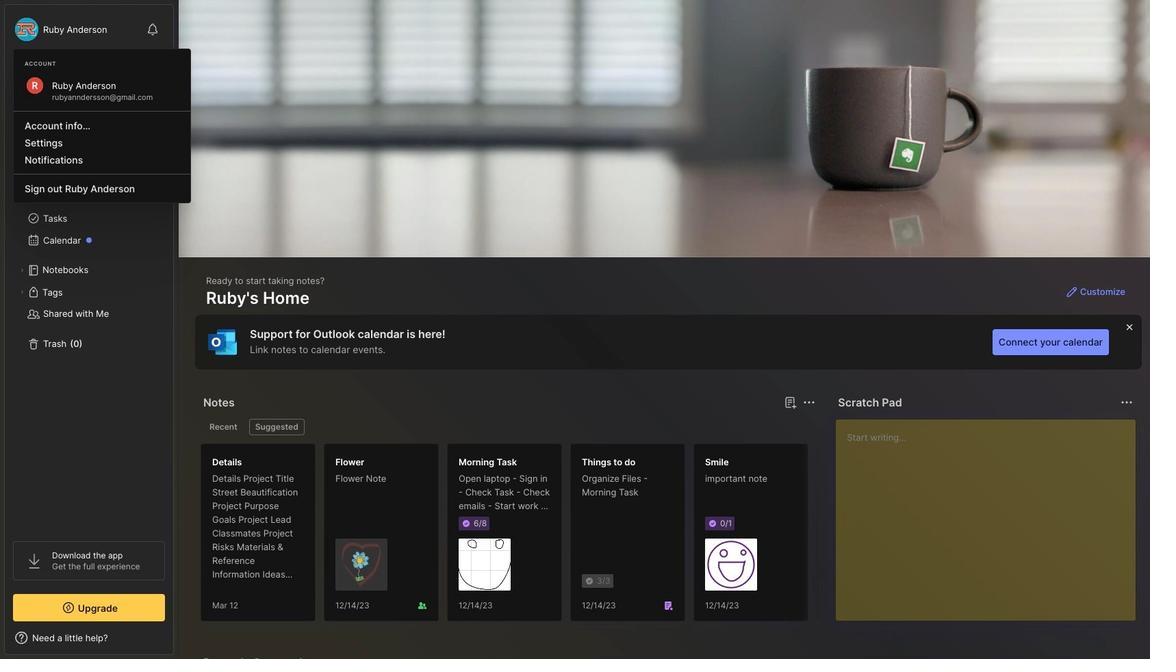 Task type: locate. For each thing, give the bounding box(es) containing it.
tab list
[[203, 419, 814, 436]]

Account field
[[13, 16, 107, 43]]

None search field
[[38, 68, 153, 84]]

row group
[[201, 444, 1064, 630]]

2 horizontal spatial thumbnail image
[[705, 539, 758, 591]]

1 tab from the left
[[203, 419, 244, 436]]

3 thumbnail image from the left
[[705, 539, 758, 591]]

tree
[[5, 134, 173, 529]]

thumbnail image
[[336, 539, 388, 591], [459, 539, 511, 591], [705, 539, 758, 591]]

0 vertical spatial more actions image
[[1119, 395, 1136, 411]]

1 horizontal spatial thumbnail image
[[459, 539, 511, 591]]

1 vertical spatial more actions image
[[1119, 655, 1136, 660]]

Search text field
[[38, 70, 153, 83]]

More actions field
[[1118, 393, 1137, 412], [1118, 653, 1137, 660]]

1 more actions field from the top
[[1118, 393, 1137, 412]]

tab
[[203, 419, 244, 436], [249, 419, 305, 436]]

2 more actions image from the top
[[1119, 655, 1136, 660]]

1 more actions image from the top
[[1119, 395, 1136, 411]]

0 vertical spatial more actions field
[[1118, 393, 1137, 412]]

2 thumbnail image from the left
[[459, 539, 511, 591]]

expand notebooks image
[[18, 266, 26, 275]]

dropdown list menu
[[14, 105, 190, 197]]

expand tags image
[[18, 288, 26, 297]]

1 vertical spatial more actions field
[[1118, 653, 1137, 660]]

more actions image
[[1119, 395, 1136, 411], [1119, 655, 1136, 660]]

0 horizontal spatial tab
[[203, 419, 244, 436]]

0 horizontal spatial thumbnail image
[[336, 539, 388, 591]]

1 horizontal spatial tab
[[249, 419, 305, 436]]



Task type: vqa. For each thing, say whether or not it's contained in the screenshot.
3rd the thumbnail from the right
yes



Task type: describe. For each thing, give the bounding box(es) containing it.
2 tab from the left
[[249, 419, 305, 436]]

main element
[[0, 0, 178, 660]]

click to collapse image
[[173, 634, 183, 651]]

2 more actions field from the top
[[1118, 653, 1137, 660]]

1 thumbnail image from the left
[[336, 539, 388, 591]]

WHAT'S NEW field
[[5, 627, 173, 649]]

Start writing… text field
[[847, 420, 1136, 610]]

tree inside main element
[[5, 134, 173, 529]]

none search field inside main element
[[38, 68, 153, 84]]



